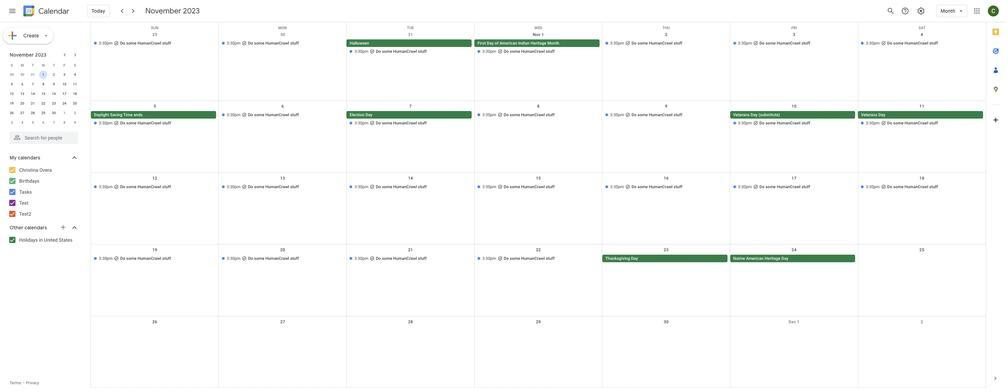 Task type: describe. For each thing, give the bounding box(es) containing it.
terms link
[[10, 381, 21, 386]]

15 element
[[39, 90, 48, 98]]

24 inside row group
[[63, 102, 66, 105]]

11 for sun
[[920, 104, 925, 109]]

7 for november 2023
[[32, 82, 34, 86]]

my calendars
[[10, 155, 40, 161]]

9 for november 2023
[[53, 82, 55, 86]]

my calendars button
[[1, 152, 85, 163]]

16 element
[[50, 90, 58, 98]]

month button
[[937, 3, 968, 19]]

27 element
[[18, 109, 26, 117]]

december 4 element
[[18, 119, 26, 127]]

other calendars button
[[1, 222, 85, 233]]

today button
[[87, 3, 110, 19]]

0 horizontal spatial november 2023
[[10, 52, 46, 58]]

create
[[23, 33, 39, 39]]

daylight saving time ends button
[[91, 111, 216, 119]]

indian
[[519, 41, 530, 46]]

14 inside grid
[[408, 176, 413, 181]]

native
[[734, 256, 746, 261]]

mon
[[278, 26, 287, 30]]

today
[[92, 8, 105, 14]]

2 vertical spatial 6
[[42, 121, 44, 125]]

tue
[[407, 26, 414, 30]]

2 s from the left
[[74, 63, 76, 67]]

veterans day button
[[859, 111, 984, 119]]

nov
[[533, 32, 541, 37]]

5 inside row
[[32, 121, 34, 125]]

0 vertical spatial november 2023
[[145, 6, 200, 16]]

23 inside grid
[[664, 248, 669, 253]]

1 inside cell
[[42, 73, 44, 77]]

heritage inside button
[[531, 41, 547, 46]]

holidays
[[19, 238, 38, 243]]

10 element
[[60, 80, 69, 89]]

wed
[[535, 26, 543, 30]]

american inside button
[[500, 41, 518, 46]]

christina
[[19, 168, 38, 173]]

19 inside row group
[[10, 102, 14, 105]]

december 7 element
[[50, 119, 58, 127]]

overa
[[39, 168, 52, 173]]

27 for 1
[[20, 111, 24, 115]]

december 6 element
[[39, 119, 48, 127]]

29 element
[[39, 109, 48, 117]]

privacy
[[26, 381, 39, 386]]

28 element
[[29, 109, 37, 117]]

cell containing daylight saving time ends
[[91, 111, 219, 128]]

27 for dec 1
[[280, 320, 285, 325]]

20 inside 20 element
[[20, 102, 24, 105]]

thanksgiving day
[[606, 256, 638, 261]]

terms – privacy
[[10, 381, 39, 386]]

first
[[478, 41, 486, 46]]

sun
[[151, 26, 158, 30]]

cell containing halloween
[[347, 39, 475, 56]]

test2
[[19, 211, 31, 217]]

f
[[64, 63, 65, 67]]

first day of american indian heritage month button
[[475, 39, 600, 47]]

thanksgiving
[[606, 256, 630, 261]]

day for veterans day (substitute)
[[751, 113, 758, 118]]

american inside button
[[747, 256, 764, 261]]

30 element
[[50, 109, 58, 117]]

halloween button
[[347, 39, 472, 47]]

12 inside grid
[[152, 176, 157, 181]]

veterans day
[[862, 113, 886, 118]]

1 right nov
[[542, 32, 544, 37]]

5 for sun
[[154, 104, 156, 109]]

13 inside row group
[[20, 92, 24, 96]]

24 element
[[60, 100, 69, 108]]

23 element
[[50, 100, 58, 108]]

calendar
[[38, 6, 69, 16]]

8 for november 2023
[[42, 82, 44, 86]]

thu
[[663, 26, 670, 30]]

month inside month popup button
[[941, 8, 956, 14]]

10 for sun
[[792, 104, 797, 109]]

17 element
[[60, 90, 69, 98]]

veterans for veterans day (substitute)
[[734, 113, 750, 118]]

test
[[19, 200, 28, 206]]

1 vertical spatial november
[[10, 52, 34, 58]]

1 t from the left
[[32, 63, 34, 67]]

8 inside row
[[64, 121, 65, 125]]

election
[[350, 113, 365, 118]]

cell containing veterans day
[[859, 111, 987, 128]]

privacy link
[[26, 381, 39, 386]]

6 for sun
[[282, 104, 284, 109]]

1 horizontal spatial 4
[[74, 73, 76, 77]]

december 1 element
[[60, 109, 69, 117]]

8 for sun
[[538, 104, 540, 109]]

16 inside '16' element
[[52, 92, 56, 96]]

thanksgiving day button
[[603, 255, 728, 263]]

daylight
[[94, 113, 109, 118]]

december 3 element
[[8, 119, 16, 127]]

row containing sun
[[91, 22, 987, 30]]

18 inside grid
[[920, 176, 925, 181]]

12 inside 12 element
[[10, 92, 14, 96]]

1 vertical spatial 15
[[536, 176, 541, 181]]

12 element
[[8, 90, 16, 98]]

terms
[[10, 381, 21, 386]]

22 element
[[39, 100, 48, 108]]

25 element
[[71, 100, 79, 108]]

nov 1
[[533, 32, 544, 37]]

november 2023 grid
[[7, 60, 80, 128]]

december 2 element
[[71, 109, 79, 117]]

native american heritage day button
[[731, 255, 856, 263]]

fri
[[792, 26, 797, 30]]

veterans day (substitute) button
[[731, 111, 856, 119]]

sat
[[919, 26, 926, 30]]

(substitute)
[[759, 113, 781, 118]]

daylight saving time ends
[[94, 113, 143, 118]]

4 inside grid
[[921, 32, 924, 37]]

2 vertical spatial 7
[[53, 121, 55, 125]]

5 for november 2023
[[11, 82, 13, 86]]

october 31 element
[[29, 71, 37, 79]]

11 element
[[71, 80, 79, 89]]

21 inside 21 element
[[31, 102, 35, 105]]

veterans for veterans day
[[862, 113, 878, 118]]

1 horizontal spatial november
[[145, 6, 181, 16]]



Task type: locate. For each thing, give the bounding box(es) containing it.
2 t from the left
[[53, 63, 55, 67]]

0 vertical spatial month
[[941, 8, 956, 14]]

5 inside grid
[[154, 104, 156, 109]]

2 veterans from the left
[[862, 113, 878, 118]]

2 vertical spatial 9
[[74, 121, 76, 125]]

day
[[487, 41, 494, 46], [366, 113, 373, 118], [751, 113, 758, 118], [879, 113, 886, 118], [631, 256, 638, 261], [782, 256, 789, 261]]

calendar heading
[[37, 6, 69, 16]]

some
[[126, 41, 137, 46], [254, 41, 265, 46], [638, 41, 648, 46], [766, 41, 776, 46], [894, 41, 904, 46], [382, 49, 392, 54], [510, 49, 520, 54], [254, 113, 265, 118], [510, 113, 520, 118], [638, 113, 648, 118], [126, 121, 137, 126], [382, 121, 392, 126], [766, 121, 776, 126], [894, 121, 904, 126], [126, 185, 137, 189], [254, 185, 265, 189], [382, 185, 392, 189], [510, 185, 520, 189], [638, 185, 648, 189], [766, 185, 776, 189], [894, 185, 904, 189], [126, 256, 137, 261], [254, 256, 265, 261], [382, 256, 392, 261], [510, 256, 520, 261]]

november 2023 up the sun
[[145, 6, 200, 16]]

1 horizontal spatial 22
[[536, 248, 541, 253]]

0 horizontal spatial 2023
[[35, 52, 46, 58]]

26 inside row group
[[10, 111, 14, 115]]

1 horizontal spatial 23
[[664, 248, 669, 253]]

11 for november 2023
[[73, 82, 77, 86]]

4 up 11 element
[[74, 73, 76, 77]]

7 down 30 element at top left
[[53, 121, 55, 125]]

1 vertical spatial 23
[[664, 248, 669, 253]]

1 horizontal spatial 27
[[280, 320, 285, 325]]

0 vertical spatial 27
[[20, 111, 24, 115]]

christina overa
[[19, 168, 52, 173]]

calendars up christina
[[18, 155, 40, 161]]

5 down october 29 element
[[11, 82, 13, 86]]

1 vertical spatial 16
[[664, 176, 669, 181]]

veterans day (substitute)
[[734, 113, 781, 118]]

6
[[21, 82, 23, 86], [282, 104, 284, 109], [42, 121, 44, 125]]

1 vertical spatial month
[[548, 41, 560, 46]]

0 horizontal spatial 19
[[10, 102, 14, 105]]

0 horizontal spatial 15
[[41, 92, 45, 96]]

november up the sun
[[145, 6, 181, 16]]

december 8 element
[[60, 119, 69, 127]]

tab list
[[987, 22, 1006, 369]]

heritage down nov 1
[[531, 41, 547, 46]]

27 inside 27 element
[[20, 111, 24, 115]]

november
[[145, 6, 181, 16], [10, 52, 34, 58]]

grid
[[91, 22, 987, 389]]

s
[[11, 63, 13, 67], [74, 63, 76, 67]]

1 vertical spatial 3
[[64, 73, 65, 77]]

31
[[408, 32, 413, 37], [31, 73, 35, 77]]

month right indian
[[548, 41, 560, 46]]

0 horizontal spatial 20
[[20, 102, 24, 105]]

1 vertical spatial 17
[[792, 176, 797, 181]]

11
[[73, 82, 77, 86], [920, 104, 925, 109]]

27
[[20, 111, 24, 115], [280, 320, 285, 325]]

0 horizontal spatial 10
[[63, 82, 66, 86]]

row group
[[7, 70, 80, 128]]

1 horizontal spatial month
[[941, 8, 956, 14]]

day for first day of american indian heritage month
[[487, 41, 494, 46]]

1 horizontal spatial 31
[[408, 32, 413, 37]]

18
[[73, 92, 77, 96], [920, 176, 925, 181]]

halloween
[[350, 41, 369, 46]]

1 down w
[[42, 73, 44, 77]]

time
[[123, 113, 133, 118]]

0 horizontal spatial 18
[[73, 92, 77, 96]]

calendars
[[18, 155, 40, 161], [25, 225, 47, 231]]

1 horizontal spatial 20
[[280, 248, 285, 253]]

day for veterans day
[[879, 113, 886, 118]]

22
[[41, 102, 45, 105], [536, 248, 541, 253]]

0 horizontal spatial 21
[[31, 102, 35, 105]]

11 up 18 element
[[73, 82, 77, 86]]

19 inside grid
[[152, 248, 157, 253]]

calendars for my calendars
[[18, 155, 40, 161]]

4 inside "december 4" element
[[21, 121, 23, 125]]

november 2023
[[145, 6, 200, 16], [10, 52, 46, 58]]

10 up 17 element
[[63, 82, 66, 86]]

28
[[31, 111, 35, 115], [408, 320, 413, 325]]

veterans
[[734, 113, 750, 118], [862, 113, 878, 118]]

0 vertical spatial 2023
[[183, 6, 200, 16]]

12
[[10, 92, 14, 96], [152, 176, 157, 181]]

american right native
[[747, 256, 764, 261]]

1 vertical spatial 22
[[536, 248, 541, 253]]

0 vertical spatial 6
[[21, 82, 23, 86]]

november up m
[[10, 52, 34, 58]]

8 inside grid
[[538, 104, 540, 109]]

heritage right native
[[765, 256, 781, 261]]

1 vertical spatial 8
[[538, 104, 540, 109]]

dec
[[789, 320, 797, 325]]

1 vertical spatial 25
[[920, 248, 925, 253]]

1 horizontal spatial t
[[53, 63, 55, 67]]

17 inside row group
[[63, 92, 66, 96]]

0 vertical spatial november
[[145, 6, 181, 16]]

american
[[500, 41, 518, 46], [747, 256, 764, 261]]

0 horizontal spatial november
[[10, 52, 34, 58]]

1 cell
[[38, 70, 49, 80]]

ends
[[134, 113, 143, 118]]

7
[[32, 82, 34, 86], [410, 104, 412, 109], [53, 121, 55, 125]]

7 up election day button
[[410, 104, 412, 109]]

18 element
[[71, 90, 79, 98]]

s up october 29 element
[[11, 63, 13, 67]]

28 inside grid
[[408, 320, 413, 325]]

14 element
[[29, 90, 37, 98]]

saving
[[110, 113, 122, 118]]

1 horizontal spatial s
[[74, 63, 76, 67]]

0 vertical spatial 31
[[408, 32, 413, 37]]

21 element
[[29, 100, 37, 108]]

1 vertical spatial 24
[[792, 248, 797, 253]]

0 vertical spatial 7
[[32, 82, 34, 86]]

1 horizontal spatial 12
[[152, 176, 157, 181]]

settings menu image
[[918, 7, 926, 15]]

23 down '16' element
[[52, 102, 56, 105]]

election day
[[350, 113, 373, 118]]

my
[[10, 155, 17, 161]]

0 vertical spatial 19
[[10, 102, 14, 105]]

1 vertical spatial 21
[[408, 248, 413, 253]]

13 element
[[18, 90, 26, 98]]

1 vertical spatial 13
[[280, 176, 285, 181]]

25 inside row group
[[73, 102, 77, 105]]

7 down october 31 'element'
[[32, 82, 34, 86]]

25 inside grid
[[920, 248, 925, 253]]

december 9 element
[[71, 119, 79, 127]]

26
[[10, 111, 14, 115], [152, 320, 157, 325]]

month inside first day of american indian heritage month button
[[548, 41, 560, 46]]

0 vertical spatial 8
[[42, 82, 44, 86]]

0 horizontal spatial 22
[[41, 102, 45, 105]]

21 inside grid
[[408, 248, 413, 253]]

1 horizontal spatial 26
[[152, 320, 157, 325]]

26 for dec 1
[[152, 320, 157, 325]]

row containing 3
[[7, 118, 80, 128]]

october 30 element
[[18, 71, 26, 79]]

15
[[41, 92, 45, 96], [536, 176, 541, 181]]

do some humancrawl stuff
[[120, 41, 171, 46], [248, 41, 299, 46], [632, 41, 683, 46], [760, 41, 811, 46], [888, 41, 939, 46], [376, 49, 427, 54], [504, 49, 555, 54], [248, 113, 299, 118], [504, 113, 555, 118], [632, 113, 683, 118], [120, 121, 171, 126], [376, 121, 427, 126], [760, 121, 811, 126], [888, 121, 939, 126], [120, 185, 171, 189], [248, 185, 299, 189], [376, 185, 427, 189], [504, 185, 555, 189], [632, 185, 683, 189], [760, 185, 811, 189], [888, 185, 939, 189], [120, 256, 171, 261], [248, 256, 299, 261], [376, 256, 427, 261], [504, 256, 555, 261]]

10 up 'veterans day (substitute)' 'button'
[[792, 104, 797, 109]]

None search field
[[0, 129, 85, 144]]

8
[[42, 82, 44, 86], [538, 104, 540, 109], [64, 121, 65, 125]]

15 inside row group
[[41, 92, 45, 96]]

s right f
[[74, 63, 76, 67]]

9 inside row
[[74, 121, 76, 125]]

24 down 17 element
[[63, 102, 66, 105]]

w
[[42, 63, 45, 67]]

0 horizontal spatial 5
[[11, 82, 13, 86]]

25
[[73, 102, 77, 105], [920, 248, 925, 253]]

1 horizontal spatial 2023
[[183, 6, 200, 16]]

2 horizontal spatial 5
[[154, 104, 156, 109]]

1 right dec
[[798, 320, 800, 325]]

row containing s
[[7, 60, 80, 70]]

0 horizontal spatial month
[[548, 41, 560, 46]]

0 horizontal spatial 7
[[32, 82, 34, 86]]

0 vertical spatial 16
[[52, 92, 56, 96]]

0 vertical spatial calendars
[[18, 155, 40, 161]]

28 for 1
[[31, 111, 35, 115]]

2 vertical spatial 4
[[21, 121, 23, 125]]

23
[[52, 102, 56, 105], [664, 248, 669, 253]]

tasks
[[19, 189, 32, 195]]

day for thanksgiving day
[[631, 256, 638, 261]]

0 horizontal spatial 16
[[52, 92, 56, 96]]

19 element
[[8, 100, 16, 108]]

16
[[52, 92, 56, 96], [664, 176, 669, 181]]

t left f
[[53, 63, 55, 67]]

2 horizontal spatial 4
[[921, 32, 924, 37]]

24
[[63, 102, 66, 105], [792, 248, 797, 253]]

13 inside grid
[[280, 176, 285, 181]]

10 inside row group
[[63, 82, 66, 86]]

10 for november 2023
[[63, 82, 66, 86]]

1 vertical spatial 18
[[920, 176, 925, 181]]

0 vertical spatial 3
[[793, 32, 796, 37]]

5 down 28 element
[[32, 121, 34, 125]]

add other calendars image
[[60, 224, 67, 231]]

dec 1
[[789, 320, 800, 325]]

23 inside 23 element
[[52, 102, 56, 105]]

day inside 'button'
[[751, 113, 758, 118]]

9 for sun
[[665, 104, 668, 109]]

day for election day
[[366, 113, 373, 118]]

5 up the daylight saving time ends button
[[154, 104, 156, 109]]

3 down fri
[[793, 32, 796, 37]]

1 horizontal spatial 8
[[64, 121, 65, 125]]

november 2023 up m
[[10, 52, 46, 58]]

0 horizontal spatial 4
[[21, 121, 23, 125]]

22 inside grid
[[536, 248, 541, 253]]

american right of
[[500, 41, 518, 46]]

grid containing 29
[[91, 22, 987, 389]]

31 down tue
[[408, 32, 413, 37]]

4 down 27 element
[[21, 121, 23, 125]]

0 vertical spatial 20
[[20, 102, 24, 105]]

0 vertical spatial 28
[[31, 111, 35, 115]]

calendars inside my calendars "dropdown button"
[[18, 155, 40, 161]]

10 inside grid
[[792, 104, 797, 109]]

0 horizontal spatial 9
[[53, 82, 55, 86]]

0 horizontal spatial 26
[[10, 111, 14, 115]]

1 horizontal spatial 10
[[792, 104, 797, 109]]

veterans inside 'button'
[[734, 113, 750, 118]]

1 horizontal spatial 7
[[53, 121, 55, 125]]

0 horizontal spatial heritage
[[531, 41, 547, 46]]

13
[[20, 92, 24, 96], [280, 176, 285, 181]]

t
[[32, 63, 34, 67], [53, 63, 55, 67]]

2 vertical spatial 5
[[32, 121, 34, 125]]

other calendars
[[10, 225, 47, 231]]

3 inside row
[[11, 121, 13, 125]]

18 inside 18 element
[[73, 92, 77, 96]]

veterans inside button
[[862, 113, 878, 118]]

20 inside grid
[[280, 248, 285, 253]]

calendars for other calendars
[[25, 225, 47, 231]]

0 horizontal spatial veterans
[[734, 113, 750, 118]]

december 5 element
[[29, 119, 37, 127]]

1 vertical spatial american
[[747, 256, 764, 261]]

0 horizontal spatial 31
[[31, 73, 35, 77]]

9
[[53, 82, 55, 86], [665, 104, 668, 109], [74, 121, 76, 125]]

row group containing 29
[[7, 70, 80, 128]]

1 horizontal spatial november 2023
[[145, 6, 200, 16]]

0 horizontal spatial 11
[[73, 82, 77, 86]]

0 horizontal spatial 17
[[63, 92, 66, 96]]

1 vertical spatial 31
[[31, 73, 35, 77]]

29
[[152, 32, 157, 37], [10, 73, 14, 77], [41, 111, 45, 115], [536, 320, 541, 325]]

17 inside grid
[[792, 176, 797, 181]]

row
[[91, 22, 987, 30], [91, 29, 987, 101], [7, 60, 80, 70], [7, 70, 80, 80], [7, 80, 80, 89], [7, 89, 80, 99], [7, 99, 80, 108], [91, 101, 987, 173], [7, 108, 80, 118], [7, 118, 80, 128], [91, 173, 987, 245], [91, 245, 987, 317], [91, 317, 987, 389]]

1 horizontal spatial 25
[[920, 248, 925, 253]]

26 element
[[8, 109, 16, 117]]

heritage inside button
[[765, 256, 781, 261]]

t up october 31 'element'
[[32, 63, 34, 67]]

24 inside grid
[[792, 248, 797, 253]]

22 inside row group
[[41, 102, 45, 105]]

cell containing first day of american indian heritage month
[[475, 39, 603, 56]]

heritage
[[531, 41, 547, 46], [765, 256, 781, 261]]

1 s from the left
[[11, 63, 13, 67]]

states
[[59, 238, 73, 243]]

in
[[39, 238, 43, 243]]

cell containing election day
[[347, 111, 475, 128]]

m
[[21, 63, 24, 67]]

Search for people text field
[[14, 132, 74, 144]]

1 horizontal spatial 11
[[920, 104, 925, 109]]

calendars up in on the left bottom of the page
[[25, 225, 47, 231]]

humancrawl
[[138, 41, 161, 46], [266, 41, 289, 46], [649, 41, 673, 46], [777, 41, 801, 46], [905, 41, 929, 46], [393, 49, 417, 54], [521, 49, 545, 54], [266, 113, 289, 118], [521, 113, 545, 118], [649, 113, 673, 118], [138, 121, 161, 126], [393, 121, 417, 126], [777, 121, 801, 126], [905, 121, 929, 126], [138, 185, 161, 189], [266, 185, 289, 189], [393, 185, 417, 189], [521, 185, 545, 189], [649, 185, 673, 189], [777, 185, 801, 189], [905, 185, 929, 189], [138, 256, 161, 261], [266, 256, 289, 261], [393, 256, 417, 261], [521, 256, 545, 261]]

0 vertical spatial 15
[[41, 92, 45, 96]]

1 vertical spatial 12
[[152, 176, 157, 181]]

21
[[31, 102, 35, 105], [408, 248, 413, 253]]

1
[[542, 32, 544, 37], [42, 73, 44, 77], [64, 111, 65, 115], [798, 320, 800, 325]]

0 vertical spatial 22
[[41, 102, 45, 105]]

0 horizontal spatial 8
[[42, 82, 44, 86]]

31 inside 'element'
[[31, 73, 35, 77]]

2 inside december 2 "element"
[[74, 111, 76, 115]]

1 vertical spatial 11
[[920, 104, 925, 109]]

month right settings menu image
[[941, 8, 956, 14]]

30
[[280, 32, 285, 37], [20, 73, 24, 77], [52, 111, 56, 115], [664, 320, 669, 325]]

day inside button
[[782, 256, 789, 261]]

create button
[[3, 27, 54, 44]]

holidays in united states
[[19, 238, 73, 243]]

first day of american indian heritage month
[[478, 41, 560, 46]]

0 vertical spatial american
[[500, 41, 518, 46]]

my calendars list
[[1, 165, 85, 220]]

0 vertical spatial 25
[[73, 102, 77, 105]]

11 inside november 2023 grid
[[73, 82, 77, 86]]

9 inside grid
[[665, 104, 668, 109]]

2 horizontal spatial 3
[[793, 32, 796, 37]]

cell
[[347, 39, 475, 56], [475, 39, 603, 56], [91, 111, 219, 128], [347, 111, 475, 128], [731, 111, 859, 128], [859, 111, 987, 128]]

1 down 24 element at the top
[[64, 111, 65, 115]]

0 vertical spatial 24
[[63, 102, 66, 105]]

20
[[20, 102, 24, 105], [280, 248, 285, 253]]

1 horizontal spatial american
[[747, 256, 764, 261]]

3 down f
[[64, 73, 65, 77]]

1 vertical spatial 5
[[154, 104, 156, 109]]

24 up native american heritage day button
[[792, 248, 797, 253]]

0 vertical spatial 11
[[73, 82, 77, 86]]

1 horizontal spatial veterans
[[862, 113, 878, 118]]

stuff
[[162, 41, 171, 46], [290, 41, 299, 46], [674, 41, 683, 46], [802, 41, 811, 46], [930, 41, 939, 46], [418, 49, 427, 54], [546, 49, 555, 54], [290, 113, 299, 118], [546, 113, 555, 118], [674, 113, 683, 118], [162, 121, 171, 126], [418, 121, 427, 126], [802, 121, 811, 126], [930, 121, 939, 126], [162, 185, 171, 189], [290, 185, 299, 189], [418, 185, 427, 189], [546, 185, 555, 189], [674, 185, 683, 189], [802, 185, 811, 189], [930, 185, 939, 189], [162, 256, 171, 261], [290, 256, 299, 261], [418, 256, 427, 261], [546, 256, 555, 261]]

0 horizontal spatial 23
[[52, 102, 56, 105]]

26 for 1
[[10, 111, 14, 115]]

calendars inside other calendars dropdown button
[[25, 225, 47, 231]]

4
[[921, 32, 924, 37], [74, 73, 76, 77], [21, 121, 23, 125]]

birthdays
[[19, 178, 39, 184]]

2 horizontal spatial 7
[[410, 104, 412, 109]]

20 element
[[18, 100, 26, 108]]

5
[[11, 82, 13, 86], [154, 104, 156, 109], [32, 121, 34, 125]]

28 inside row group
[[31, 111, 35, 115]]

2
[[665, 32, 668, 37], [53, 73, 55, 77], [74, 111, 76, 115], [921, 320, 924, 325]]

0 horizontal spatial 25
[[73, 102, 77, 105]]

0 vertical spatial 5
[[11, 82, 13, 86]]

1 vertical spatial 4
[[74, 73, 76, 77]]

united
[[44, 238, 58, 243]]

16 inside grid
[[664, 176, 669, 181]]

–
[[22, 381, 25, 386]]

1 vertical spatial heritage
[[765, 256, 781, 261]]

native american heritage day
[[734, 256, 789, 261]]

23 up thanksgiving day button
[[664, 248, 669, 253]]

1 veterans from the left
[[734, 113, 750, 118]]

1 horizontal spatial 16
[[664, 176, 669, 181]]

cell containing veterans day (substitute)
[[731, 111, 859, 128]]

11 up veterans day button
[[920, 104, 925, 109]]

do
[[120, 41, 125, 46], [248, 41, 253, 46], [632, 41, 637, 46], [760, 41, 765, 46], [888, 41, 893, 46], [376, 49, 381, 54], [504, 49, 509, 54], [248, 113, 253, 118], [504, 113, 509, 118], [632, 113, 637, 118], [120, 121, 125, 126], [376, 121, 381, 126], [760, 121, 765, 126], [888, 121, 893, 126], [120, 185, 125, 189], [248, 185, 253, 189], [376, 185, 381, 189], [504, 185, 509, 189], [632, 185, 637, 189], [760, 185, 765, 189], [888, 185, 893, 189], [120, 256, 125, 261], [248, 256, 253, 261], [376, 256, 381, 261], [504, 256, 509, 261]]

1 horizontal spatial 18
[[920, 176, 925, 181]]

election day button
[[347, 111, 472, 119]]

7 for sun
[[410, 104, 412, 109]]

1 vertical spatial 2023
[[35, 52, 46, 58]]

6 for november 2023
[[21, 82, 23, 86]]

october 29 element
[[8, 71, 16, 79]]

3 down the 26 element
[[11, 121, 13, 125]]

31 right october 30 element at left top
[[31, 73, 35, 77]]

main drawer image
[[8, 7, 16, 15]]

17
[[63, 92, 66, 96], [792, 176, 797, 181]]

calendar element
[[22, 4, 69, 19]]

0 horizontal spatial 28
[[31, 111, 35, 115]]

month
[[941, 8, 956, 14], [548, 41, 560, 46]]

1 vertical spatial calendars
[[25, 225, 47, 231]]

other
[[10, 225, 23, 231]]

14 inside row group
[[31, 92, 35, 96]]

4 down sat
[[921, 32, 924, 37]]

3
[[793, 32, 796, 37], [64, 73, 65, 77], [11, 121, 13, 125]]

28 for dec 1
[[408, 320, 413, 325]]

0 horizontal spatial 3
[[11, 121, 13, 125]]

of
[[495, 41, 499, 46]]



Task type: vqa. For each thing, say whether or not it's contained in the screenshot.
Week on the top left
no



